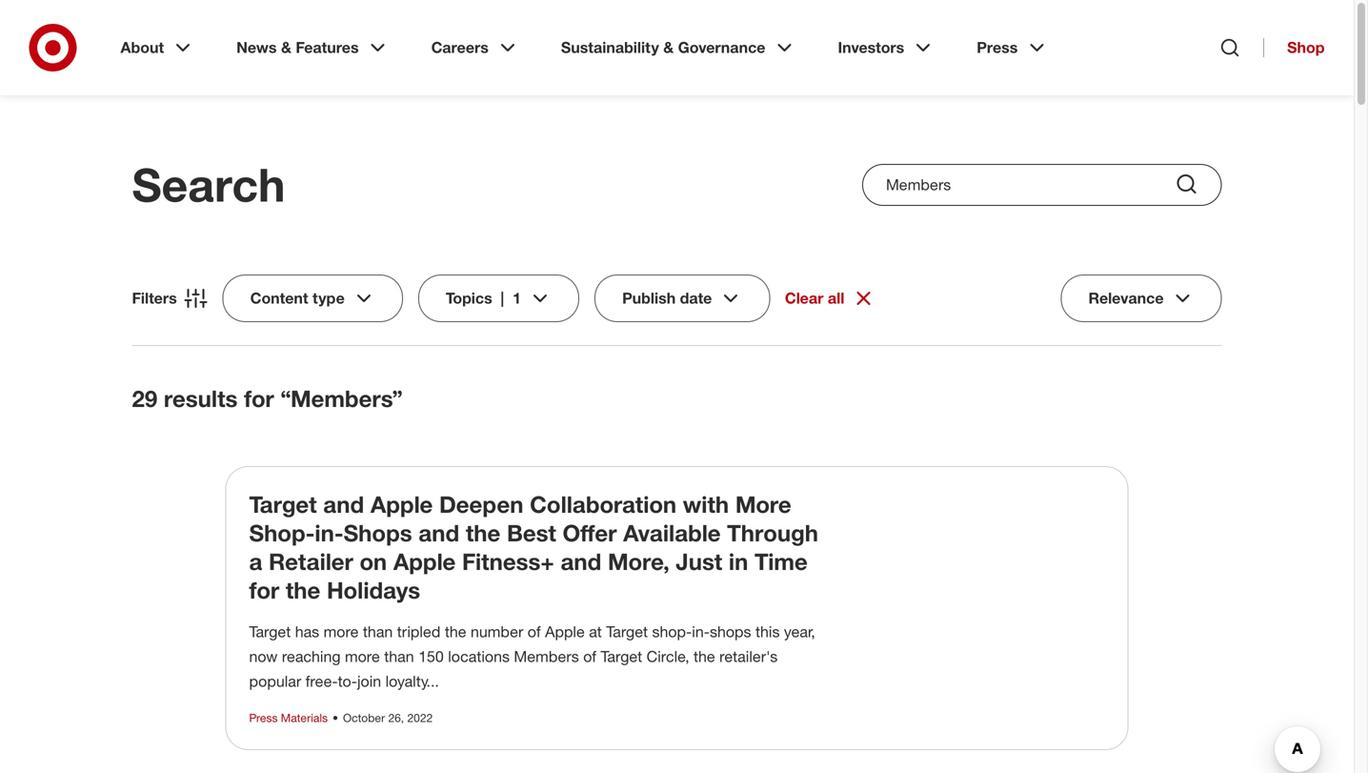 Task type: vqa. For each thing, say whether or not it's contained in the screenshot.
Playground
no



Task type: locate. For each thing, give the bounding box(es) containing it.
the down deepen
[[466, 519, 501, 547]]

has
[[295, 623, 320, 641]]

clear all
[[786, 289, 845, 307]]

and
[[323, 490, 364, 518], [419, 519, 460, 547], [561, 548, 602, 575]]

&
[[281, 38, 292, 57], [664, 38, 674, 57]]

2 vertical spatial apple
[[545, 623, 585, 641]]

0 vertical spatial press
[[977, 38, 1018, 57]]

1 horizontal spatial in-
[[692, 623, 710, 641]]

just
[[676, 548, 723, 575]]

apple up shops
[[371, 490, 433, 518]]

more right has
[[324, 623, 359, 641]]

shops
[[344, 519, 412, 547]]

apple right 'on'
[[394, 548, 456, 575]]

fitness+
[[462, 548, 555, 575]]

october 26, 2022
[[343, 711, 433, 725]]

for down a
[[249, 576, 279, 604]]

target up shop-
[[249, 490, 317, 518]]

apple left at
[[545, 623, 585, 641]]

apple
[[371, 490, 433, 518], [394, 548, 456, 575], [545, 623, 585, 641]]

press materials link
[[249, 711, 328, 725]]

in- inside target has more than tripled the number of apple at target shop-in-shops this year, now reaching more than 150 locations members of target circle, the retailer's popular free-to-join loyalty...
[[692, 623, 710, 641]]

materials
[[281, 711, 328, 725]]

of down at
[[584, 647, 597, 666]]

1 horizontal spatial of
[[584, 647, 597, 666]]

circle,
[[647, 647, 690, 666]]

0 vertical spatial in-
[[315, 519, 344, 547]]

29
[[132, 385, 157, 412]]

0 horizontal spatial &
[[281, 38, 292, 57]]

features
[[296, 38, 359, 57]]

shops
[[710, 623, 752, 641]]

than left tripled
[[363, 623, 393, 641]]

target inside target and apple deepen collaboration with more shop-in-shops and the best offer available through a retailer on apple fitness+ and more, just in time for the holidays
[[249, 490, 317, 518]]

1 vertical spatial of
[[584, 647, 597, 666]]

filters
[[132, 289, 177, 307]]

deepen
[[439, 490, 524, 518]]

locations
[[448, 647, 510, 666]]

& left governance at the top
[[664, 38, 674, 57]]

1 horizontal spatial &
[[664, 38, 674, 57]]

2 vertical spatial and
[[561, 548, 602, 575]]

clear all button
[[786, 287, 876, 310]]

the
[[466, 519, 501, 547], [286, 576, 321, 604], [445, 623, 467, 641], [694, 647, 716, 666]]

1 vertical spatial for
[[249, 576, 279, 604]]

results
[[164, 385, 238, 412]]

"members"
[[281, 385, 403, 412]]

0 horizontal spatial and
[[323, 490, 364, 518]]

more
[[324, 623, 359, 641], [345, 647, 380, 666]]

and down offer
[[561, 548, 602, 575]]

and up shops
[[323, 490, 364, 518]]

holidays
[[327, 576, 421, 604]]

press
[[977, 38, 1018, 57], [249, 711, 278, 725]]

on
[[360, 548, 387, 575]]

content type
[[250, 289, 345, 307]]

join
[[357, 672, 381, 691]]

than
[[363, 623, 393, 641], [384, 647, 414, 666]]

press link
[[964, 23, 1062, 72]]

offer
[[563, 519, 617, 547]]

shop-
[[653, 623, 692, 641]]

26,
[[388, 711, 404, 725]]

Relevance field
[[1062, 275, 1223, 322]]

press inside "press" link
[[977, 38, 1018, 57]]

than up loyalty...
[[384, 647, 414, 666]]

for inside target and apple deepen collaboration with more shop-in-shops and the best offer available through a retailer on apple fitness+ and more, just in time for the holidays
[[249, 576, 279, 604]]

1 vertical spatial apple
[[394, 548, 456, 575]]

0 horizontal spatial press
[[249, 711, 278, 725]]

and down deepen
[[419, 519, 460, 547]]

best
[[507, 519, 557, 547]]

1 vertical spatial press
[[249, 711, 278, 725]]

more up join
[[345, 647, 380, 666]]

all
[[829, 289, 845, 307]]

target up now
[[249, 623, 291, 641]]

more
[[736, 490, 792, 518]]

available
[[624, 519, 721, 547]]

investors link
[[825, 23, 949, 72]]

0 vertical spatial of
[[528, 623, 541, 641]]

2 & from the left
[[664, 38, 674, 57]]

1 horizontal spatial and
[[419, 519, 460, 547]]

topics  |  1
[[446, 289, 521, 307]]

careers link
[[418, 23, 533, 72]]

relevance
[[1089, 289, 1164, 307]]

1 vertical spatial than
[[384, 647, 414, 666]]

of up members
[[528, 623, 541, 641]]

2022
[[408, 711, 433, 725]]

of
[[528, 623, 541, 641], [584, 647, 597, 666]]

the down shops
[[694, 647, 716, 666]]

1 & from the left
[[281, 38, 292, 57]]

target and apple deepen collaboration with more shop-in-shops and the best offer available through a retailer on apple fitness+ and more, just in time for the holidays
[[249, 490, 819, 604]]

in- up retailer
[[315, 519, 344, 547]]

150
[[419, 647, 444, 666]]

in- inside target and apple deepen collaboration with more shop-in-shops and the best offer available through a retailer on apple fitness+ and more, just in time for the holidays
[[315, 519, 344, 547]]

target
[[249, 490, 317, 518], [249, 623, 291, 641], [607, 623, 648, 641], [601, 647, 643, 666]]

0 horizontal spatial in-
[[315, 519, 344, 547]]

& for features
[[281, 38, 292, 57]]

loyalty...
[[386, 672, 439, 691]]

for
[[244, 385, 274, 412], [249, 576, 279, 604]]

1 horizontal spatial press
[[977, 38, 1018, 57]]

for right results
[[244, 385, 274, 412]]

target and apple deepen collaboration with more shop-in-shops and the best offer available through a retailer on apple fitness+ and more, just in time for the holidays link
[[249, 490, 819, 604]]

in- left this
[[692, 623, 710, 641]]

1 vertical spatial in-
[[692, 623, 710, 641]]

in-
[[315, 519, 344, 547], [692, 623, 710, 641]]

& right news
[[281, 38, 292, 57]]

sustainability & governance link
[[548, 23, 810, 72]]

october
[[343, 711, 385, 725]]

1 vertical spatial more
[[345, 647, 380, 666]]

target has more than tripled the number of apple at target shop-in-shops this year, now reaching more than 150 locations members of target circle, the retailer's popular free-to-join loyalty...
[[249, 623, 816, 691]]



Task type: describe. For each thing, give the bounding box(es) containing it.
news & features
[[237, 38, 359, 57]]

year,
[[784, 623, 816, 641]]

& for governance
[[664, 38, 674, 57]]

date
[[680, 289, 712, 307]]

retailer's
[[720, 647, 778, 666]]

search
[[132, 157, 285, 213]]

members
[[514, 647, 579, 666]]

popular
[[249, 672, 301, 691]]

apple inside target has more than tripled the number of apple at target shop-in-shops this year, now reaching more than 150 locations members of target circle, the retailer's popular free-to-join loyalty...
[[545, 623, 585, 641]]

in
[[729, 548, 749, 575]]

reaching
[[282, 647, 341, 666]]

this
[[756, 623, 780, 641]]

topics  |  1 button
[[418, 275, 580, 322]]

now
[[249, 647, 278, 666]]

shop
[[1288, 38, 1326, 57]]

at
[[589, 623, 602, 641]]

publish date button
[[595, 275, 770, 322]]

0 vertical spatial more
[[324, 623, 359, 641]]

content
[[250, 289, 308, 307]]

about
[[121, 38, 164, 57]]

tripled
[[397, 623, 441, 641]]

target right at
[[607, 623, 648, 641]]

clear
[[786, 289, 824, 307]]

content type button
[[223, 275, 403, 322]]

shop-
[[249, 519, 315, 547]]

2 horizontal spatial and
[[561, 548, 602, 575]]

0 vertical spatial apple
[[371, 490, 433, 518]]

news
[[237, 38, 277, 57]]

governance
[[678, 38, 766, 57]]

press for press materials
[[249, 711, 278, 725]]

shop link
[[1264, 38, 1326, 57]]

Search search field
[[863, 164, 1223, 206]]

0 vertical spatial than
[[363, 623, 393, 641]]

a
[[249, 548, 262, 575]]

the down retailer
[[286, 576, 321, 604]]

free-
[[306, 672, 338, 691]]

target down at
[[601, 647, 643, 666]]

with
[[683, 490, 729, 518]]

press for press
[[977, 38, 1018, 57]]

careers
[[431, 38, 489, 57]]

sustainability & governance
[[561, 38, 766, 57]]

0 vertical spatial and
[[323, 490, 364, 518]]

news & features link
[[223, 23, 403, 72]]

press materials
[[249, 711, 328, 725]]

1 vertical spatial and
[[419, 519, 460, 547]]

to-
[[338, 672, 357, 691]]

0 horizontal spatial of
[[528, 623, 541, 641]]

retailer
[[269, 548, 354, 575]]

publish date
[[622, 289, 712, 307]]

number
[[471, 623, 524, 641]]

the up locations
[[445, 623, 467, 641]]

collaboration
[[530, 490, 677, 518]]

investors
[[838, 38, 905, 57]]

more,
[[608, 548, 670, 575]]

29 results for "members"
[[132, 385, 403, 412]]

through
[[728, 519, 819, 547]]

time
[[755, 548, 808, 575]]

type
[[313, 289, 345, 307]]

0 vertical spatial for
[[244, 385, 274, 412]]

publish
[[622, 289, 676, 307]]

sustainability
[[561, 38, 659, 57]]

about link
[[107, 23, 208, 72]]



